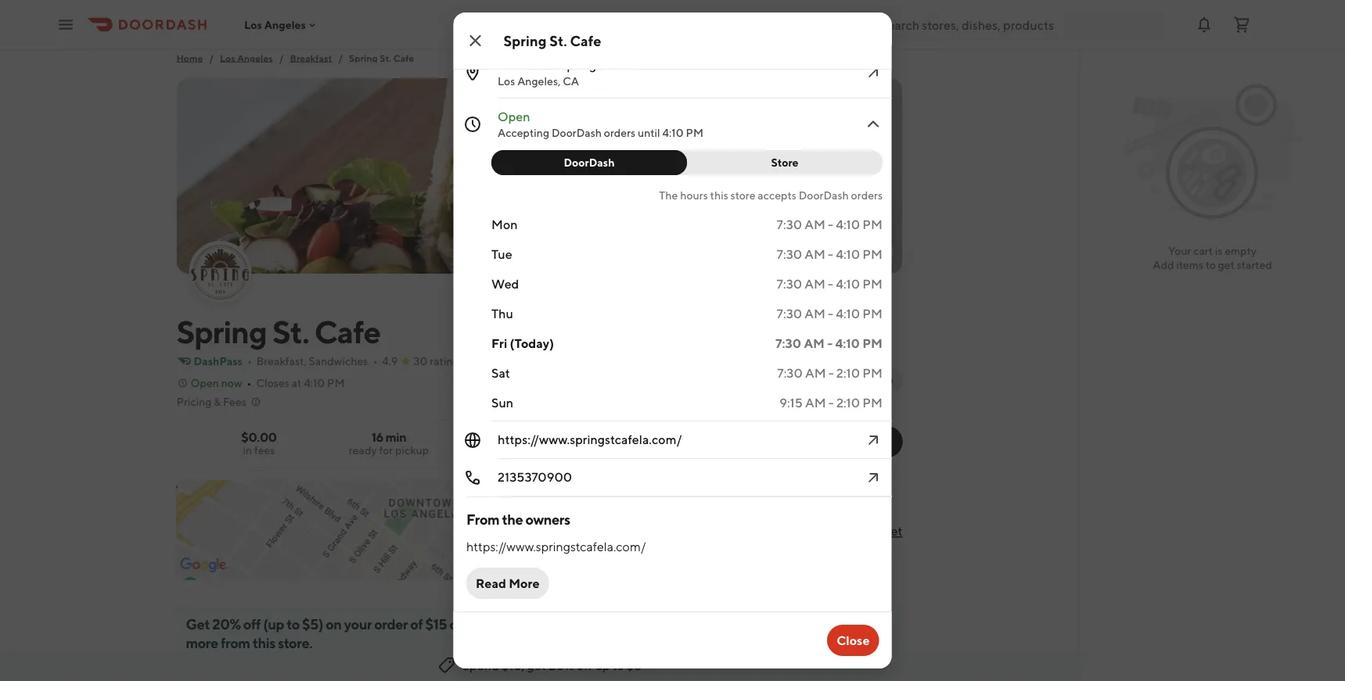 Task type: vqa. For each thing, say whether or not it's contained in the screenshot.
top 453
yes



Task type: describe. For each thing, give the bounding box(es) containing it.
los angeles
[[244, 18, 306, 31]]

0 vertical spatial cafe
[[570, 32, 601, 49]]

order
[[374, 616, 408, 633]]

store
[[730, 189, 755, 202]]

info
[[873, 374, 893, 387]]

min inside 16 min ready for pickup
[[386, 430, 406, 445]]

the
[[502, 511, 523, 528]]

spring inside 453 south spring street los angeles, ca
[[559, 58, 596, 72]]

in
[[243, 444, 252, 457]]

breakfast
[[290, 52, 332, 63]]

7:30 am - 4:10 pm for mon
[[776, 217, 882, 232]]

am for mon
[[804, 217, 825, 232]]

read more
[[475, 576, 539, 591]]

7:30 for tue
[[776, 247, 802, 262]]

1 vertical spatial los
[[220, 52, 235, 63]]

mi
[[497, 355, 509, 368]]

save
[[590, 435, 615, 448]]

4:10 inside open accepting doordash orders until 4:10 pm
[[662, 126, 683, 139]]

pm for thu
[[862, 306, 882, 321]]

order
[[698, 435, 729, 448]]

your cart is empty add items to get started
[[1153, 245, 1272, 272]]

pm for fri (today)
[[862, 336, 882, 351]]

on
[[326, 616, 342, 633]]

read more button
[[466, 568, 549, 599]]

0 vertical spatial this
[[710, 189, 728, 202]]

am for thu
[[804, 306, 825, 321]]

map region for bottommost powered by google image
[[132, 423, 933, 624]]

group order button
[[636, 426, 738, 458]]

this inside get 20% off (up to $5) on your order of $15 or more from this store.
[[252, 635, 275, 651]]

now
[[221, 377, 242, 390]]

the hours this store accepts doordash orders
[[659, 189, 882, 202]]

453 south spring street link
[[766, 524, 903, 539]]

4:10 for mon
[[835, 217, 860, 232]]

fri (today)
[[491, 336, 554, 351]]

(today)
[[509, 336, 554, 351]]

pm for mon
[[862, 217, 882, 232]]

started
[[1237, 259, 1272, 272]]

spend
[[462, 658, 499, 673]]

accepts
[[757, 189, 796, 202]]

mon
[[491, 217, 517, 232]]

from
[[466, 511, 499, 528]]

get
[[186, 616, 210, 633]]

group
[[663, 435, 696, 448]]

spend $15, get 20% off up to $5
[[462, 658, 642, 673]]

2 vertical spatial doordash
[[798, 189, 848, 202]]

map region for the rightmost powered by google image
[[339, 0, 940, 246]]

&
[[214, 396, 221, 408]]

7:30 am - 4:10 pm for fri (today)
[[775, 336, 882, 351]]

9:15
[[779, 396, 802, 410]]

453 for 453 south spring street los angeles, ca
[[497, 58, 520, 72]]

1 vertical spatial powered by google image
[[180, 558, 227, 574]]

min inside pickup 16 min
[[864, 443, 880, 454]]

is
[[1215, 245, 1223, 257]]

dashpass •
[[194, 355, 252, 368]]

4:10 for wed
[[835, 277, 860, 291]]

los angeles button
[[244, 18, 318, 31]]

0.6
[[478, 355, 495, 368]]

4:10 for fri (today)
[[835, 336, 860, 351]]

2 / from the left
[[279, 52, 284, 63]]

thu
[[491, 306, 513, 321]]

more
[[186, 635, 218, 651]]

more info button
[[818, 368, 903, 393]]

30
[[414, 355, 428, 368]]

up
[[595, 658, 610, 673]]

close
[[837, 633, 870, 648]]

1 click item image from the top
[[864, 63, 882, 82]]

ratings
[[430, 355, 464, 368]]

the
[[659, 189, 678, 202]]

(up
[[263, 616, 284, 633]]

sat
[[491, 366, 510, 381]]

• right dashpass
[[247, 355, 252, 368]]

photos
[[848, 245, 884, 258]]

• closes at 4:10 pm
[[247, 377, 345, 390]]

store
[[771, 156, 798, 169]]

0 horizontal spatial spring st. cafe
[[176, 313, 381, 350]]

0 items, open order cart image
[[1232, 15, 1251, 34]]

• for • closes at 4:10 pm
[[247, 377, 252, 390]]

street for 453 south spring street los angeles, ca
[[599, 58, 634, 72]]

$5)
[[302, 616, 323, 633]]

9:15 am - 2:10 pm
[[779, 396, 882, 410]]

2135370900
[[497, 470, 572, 485]]

doordash inside open accepting doordash orders until 4:10 pm
[[551, 126, 601, 139]]

20% inside get 20% off (up to $5) on your order of $15 or more from this store.
[[212, 616, 241, 633]]

7:30 for thu
[[776, 306, 802, 321]]

street for 453 south spring street
[[867, 524, 903, 539]]

home / los angeles / breakfast / spring st. cafe
[[176, 52, 414, 63]]

7:30 am - 4:10 pm for tue
[[776, 247, 882, 262]]

home
[[176, 52, 203, 63]]

ready
[[349, 444, 377, 457]]

16 inside 16 min ready for pickup
[[371, 430, 383, 445]]

ca
[[562, 75, 579, 88]]

hours
[[680, 189, 708, 202]]

from the owners
[[466, 511, 570, 528]]

home link
[[176, 50, 203, 66]]

save button
[[559, 426, 624, 458]]

close button
[[827, 625, 879, 657]]

am for wed
[[804, 277, 825, 291]]

Store button
[[677, 150, 882, 175]]

2
[[840, 245, 846, 258]]

2 click item image from the top
[[864, 431, 882, 450]]

- for wed
[[828, 277, 833, 291]]

30 ratings
[[414, 355, 464, 368]]

order methods option group
[[751, 426, 903, 458]]

south for 453 south spring street
[[791, 524, 825, 539]]

more info
[[843, 374, 893, 387]]



Task type: locate. For each thing, give the bounding box(es) containing it.
1 horizontal spatial south
[[791, 524, 825, 539]]

0 horizontal spatial 20%
[[212, 616, 241, 633]]

453 for 453 south spring street
[[766, 524, 789, 539]]

pm for sat
[[862, 366, 882, 381]]

none radio containing pickup
[[830, 426, 903, 458]]

pm for wed
[[862, 277, 882, 291]]

doordash inside button
[[563, 156, 614, 169]]

doordash down open accepting doordash orders until 4:10 pm
[[563, 156, 614, 169]]

more right read
[[508, 576, 539, 591]]

dialog containing spring st. cafe
[[339, 0, 940, 669]]

los
[[244, 18, 262, 31], [220, 52, 235, 63], [497, 75, 515, 88]]

more left 'info'
[[843, 374, 870, 387]]

1 vertical spatial 453
[[766, 524, 789, 539]]

map region
[[339, 0, 940, 246], [132, 423, 933, 624]]

2:10 up 9:15 am - 2:10 pm
[[836, 366, 860, 381]]

0 horizontal spatial 16
[[371, 430, 383, 445]]

16
[[371, 430, 383, 445], [853, 443, 862, 454]]

2 photos button
[[815, 239, 893, 264]]

1 horizontal spatial los
[[244, 18, 262, 31]]

7:30 am - 4:10 pm for wed
[[776, 277, 882, 291]]

1 vertical spatial south
[[791, 524, 825, 539]]

to inside your cart is empty add items to get started
[[1206, 259, 1216, 272]]

2 click item image from the top
[[864, 469, 882, 488]]

1 vertical spatial https://www.springstcafela.com/
[[466, 540, 646, 554]]

pm
[[685, 126, 703, 139], [862, 217, 882, 232], [862, 247, 882, 262], [862, 277, 882, 291], [862, 306, 882, 321], [862, 336, 882, 351], [862, 366, 882, 381], [327, 377, 345, 390], [862, 396, 882, 410]]

2 photos
[[840, 245, 884, 258]]

open menu image
[[56, 15, 75, 34]]

more inside button
[[843, 374, 870, 387]]

2:10 for 7:30 am - 2:10 pm
[[836, 366, 860, 381]]

pricing & fees
[[176, 396, 246, 408]]

until
[[637, 126, 660, 139]]

am for sun
[[805, 396, 826, 410]]

7:30 for wed
[[776, 277, 802, 291]]

1 click item image from the top
[[864, 115, 882, 134]]

4:10 for tue
[[835, 247, 860, 262]]

16 min ready for pickup
[[349, 430, 429, 457]]

close spring st. cafe image
[[466, 31, 485, 50]]

2 vertical spatial to
[[612, 658, 624, 673]]

2 2:10 from the top
[[836, 396, 860, 410]]

1 horizontal spatial 20%
[[549, 658, 574, 673]]

wed
[[491, 277, 519, 291]]

1 vertical spatial click item image
[[864, 469, 882, 488]]

pm for sun
[[862, 396, 882, 410]]

los inside 453 south spring street los angeles, ca
[[497, 75, 515, 88]]

for
[[379, 444, 393, 457]]

street
[[599, 58, 634, 72], [867, 524, 903, 539]]

453
[[497, 58, 520, 72], [766, 524, 789, 539]]

0 horizontal spatial south
[[522, 58, 557, 72]]

20% left up
[[549, 658, 574, 673]]

0 vertical spatial get
[[1218, 259, 1235, 272]]

1 2:10 from the top
[[836, 366, 860, 381]]

0 vertical spatial south
[[522, 58, 557, 72]]

1 horizontal spatial 453
[[766, 524, 789, 539]]

get right $15,
[[527, 658, 546, 673]]

sun
[[491, 396, 513, 410]]

spring st. cafe inside dialog
[[504, 32, 601, 49]]

20%
[[212, 616, 241, 633], [549, 658, 574, 673]]

los right home link
[[220, 52, 235, 63]]

- for mon
[[828, 217, 833, 232]]

pm for tue
[[862, 247, 882, 262]]

1 horizontal spatial get
[[1218, 259, 1235, 272]]

1 horizontal spatial orders
[[851, 189, 882, 202]]

16 inside pickup 16 min
[[853, 443, 862, 454]]

min right ready
[[386, 430, 406, 445]]

0 vertical spatial off
[[243, 616, 261, 633]]

0 horizontal spatial to
[[287, 616, 300, 633]]

1 vertical spatial this
[[252, 635, 275, 651]]

angeles,
[[517, 75, 560, 88]]

sandwiches
[[309, 355, 368, 368]]

your
[[1168, 245, 1191, 257]]

$15,
[[502, 658, 525, 673]]

0 vertical spatial spring st. cafe
[[504, 32, 601, 49]]

1 vertical spatial get
[[527, 658, 546, 673]]

open for open accepting doordash orders until 4:10 pm
[[497, 109, 530, 124]]

1 horizontal spatial /
[[279, 52, 284, 63]]

angeles down los angeles
[[237, 52, 273, 63]]

2 horizontal spatial to
[[1206, 259, 1216, 272]]

7:30 for fri (today)
[[775, 336, 801, 351]]

st. up 453 south spring street los angeles, ca
[[549, 32, 567, 49]]

breakfast,
[[256, 355, 307, 368]]

1 vertical spatial orders
[[851, 189, 882, 202]]

453 inside 453 south spring street los angeles, ca
[[497, 58, 520, 72]]

0 horizontal spatial cafe
[[314, 313, 381, 350]]

0 vertical spatial https://www.springstcafela.com/
[[497, 432, 682, 447]]

0.6 mi
[[478, 355, 509, 368]]

16 down pickup
[[853, 443, 862, 454]]

0 vertical spatial doordash
[[551, 126, 601, 139]]

0 vertical spatial 453
[[497, 58, 520, 72]]

1 / from the left
[[209, 52, 214, 63]]

items
[[1176, 259, 1203, 272]]

hour options option group
[[491, 150, 882, 175]]

fri
[[491, 336, 507, 351]]

this
[[710, 189, 728, 202], [252, 635, 275, 651]]

1 horizontal spatial spring st. cafe
[[504, 32, 601, 49]]

st.
[[549, 32, 567, 49], [380, 52, 391, 63], [272, 313, 309, 350]]

1 vertical spatial to
[[287, 616, 300, 633]]

1 horizontal spatial street
[[867, 524, 903, 539]]

group order
[[663, 435, 729, 448]]

spring st. cafe image
[[176, 78, 903, 274], [191, 243, 250, 302]]

empty
[[1225, 245, 1257, 257]]

0 vertical spatial to
[[1206, 259, 1216, 272]]

2 vertical spatial cafe
[[314, 313, 381, 350]]

powered by google image
[[457, 24, 504, 40], [180, 558, 227, 574]]

0 horizontal spatial more
[[508, 576, 539, 591]]

2 vertical spatial los
[[497, 75, 515, 88]]

to for spend
[[612, 658, 624, 673]]

to inside get 20% off (up to $5) on your order of $15 or more from this store.
[[287, 616, 300, 633]]

to down cart
[[1206, 259, 1216, 272]]

dashpass
[[194, 355, 242, 368]]

1 vertical spatial map region
[[132, 423, 933, 624]]

cart
[[1193, 245, 1213, 257]]

0 vertical spatial open
[[497, 109, 530, 124]]

2:10 for 9:15 am - 2:10 pm
[[836, 396, 860, 410]]

7:30 for mon
[[776, 217, 802, 232]]

st. up breakfast,
[[272, 313, 309, 350]]

from
[[221, 635, 250, 651]]

1 horizontal spatial more
[[843, 374, 870, 387]]

1 horizontal spatial powered by google image
[[457, 24, 504, 40]]

DoorDash button
[[491, 150, 687, 175]]

0 horizontal spatial this
[[252, 635, 275, 651]]

tue
[[491, 247, 512, 262]]

1 vertical spatial more
[[508, 576, 539, 591]]

owners
[[525, 511, 570, 528]]

off left up
[[577, 658, 593, 673]]

- for tue
[[828, 247, 833, 262]]

open up pricing & fees
[[191, 377, 219, 390]]

- for sat
[[828, 366, 834, 381]]

closes
[[256, 377, 289, 390]]

this left store
[[710, 189, 728, 202]]

fees
[[223, 396, 246, 408]]

2:10 down more info button
[[836, 396, 860, 410]]

doordash up 'doordash' button
[[551, 126, 601, 139]]

0 horizontal spatial orders
[[604, 126, 635, 139]]

click item image
[[864, 63, 882, 82], [864, 469, 882, 488]]

am for sat
[[805, 366, 826, 381]]

0 vertical spatial map region
[[339, 0, 940, 246]]

https://www.springstcafela.com/ up 2135370900
[[497, 432, 682, 447]]

get
[[1218, 259, 1235, 272], [527, 658, 546, 673]]

spring
[[504, 32, 547, 49], [349, 52, 378, 63], [559, 58, 596, 72], [176, 313, 267, 350], [828, 524, 865, 539]]

breakfast link
[[290, 50, 332, 66]]

0 horizontal spatial st.
[[272, 313, 309, 350]]

1 horizontal spatial open
[[497, 109, 530, 124]]

• right now
[[247, 377, 252, 390]]

min down pickup
[[864, 443, 880, 454]]

-
[[828, 217, 833, 232], [828, 247, 833, 262], [828, 277, 833, 291], [828, 306, 833, 321], [827, 336, 832, 351], [828, 366, 834, 381], [828, 396, 834, 410]]

20% up from
[[212, 616, 241, 633]]

2 horizontal spatial los
[[497, 75, 515, 88]]

1 horizontal spatial off
[[577, 658, 593, 673]]

0 horizontal spatial off
[[243, 616, 261, 633]]

2 horizontal spatial cafe
[[570, 32, 601, 49]]

to for your
[[1206, 259, 1216, 272]]

0 horizontal spatial street
[[599, 58, 634, 72]]

0 horizontal spatial get
[[527, 658, 546, 673]]

open for open now
[[191, 377, 219, 390]]

open
[[497, 109, 530, 124], [191, 377, 219, 390]]

3 / from the left
[[338, 52, 343, 63]]

pricing & fees button
[[176, 394, 262, 410]]

1 horizontal spatial this
[[710, 189, 728, 202]]

doordash right accepts on the right top of page
[[798, 189, 848, 202]]

am for tue
[[804, 247, 825, 262]]

0 vertical spatial street
[[599, 58, 634, 72]]

of
[[410, 616, 423, 633]]

0 vertical spatial orders
[[604, 126, 635, 139]]

pm inside open accepting doordash orders until 4:10 pm
[[685, 126, 703, 139]]

this down (up
[[252, 635, 275, 651]]

open up 'accepting'
[[497, 109, 530, 124]]

7:30
[[776, 217, 802, 232], [776, 247, 802, 262], [776, 277, 802, 291], [776, 306, 802, 321], [775, 336, 801, 351], [777, 366, 802, 381]]

1 vertical spatial open
[[191, 377, 219, 390]]

0 horizontal spatial powered by google image
[[180, 558, 227, 574]]

off
[[243, 616, 261, 633], [577, 658, 593, 673]]

453 south spring street
[[766, 524, 903, 539]]

1 horizontal spatial cafe
[[393, 52, 414, 63]]

0 vertical spatial 2:10
[[836, 366, 860, 381]]

off inside get 20% off (up to $5) on your order of $15 or more from this store.
[[243, 616, 261, 633]]

open accepting doordash orders until 4:10 pm
[[497, 109, 703, 139]]

0 vertical spatial click item image
[[864, 115, 882, 134]]

pickup 16 min
[[848, 429, 884, 454]]

- for sun
[[828, 396, 834, 410]]

• left 4.9
[[373, 355, 377, 368]]

pickup
[[848, 429, 884, 442]]

get 20% off (up to $5) on your order of $15 or more from this store.
[[186, 616, 462, 651]]

2 horizontal spatial /
[[338, 52, 343, 63]]

2 horizontal spatial st.
[[549, 32, 567, 49]]

1 vertical spatial spring st. cafe
[[176, 313, 381, 350]]

1 vertical spatial st.
[[380, 52, 391, 63]]

los angeles link
[[220, 50, 273, 66]]

0 vertical spatial angeles
[[264, 18, 306, 31]]

dialog
[[339, 0, 940, 669]]

4:10
[[662, 126, 683, 139], [835, 217, 860, 232], [835, 247, 860, 262], [835, 277, 860, 291], [835, 306, 860, 321], [835, 336, 860, 351], [304, 377, 325, 390]]

doordash
[[551, 126, 601, 139], [563, 156, 614, 169], [798, 189, 848, 202]]

pickup
[[395, 444, 429, 457]]

None radio
[[830, 426, 903, 458]]

breakfast, sandwiches
[[256, 355, 368, 368]]

orders left until
[[604, 126, 635, 139]]

0 vertical spatial click item image
[[864, 63, 882, 82]]

0 horizontal spatial min
[[386, 430, 406, 445]]

453 south spring street los angeles, ca
[[497, 58, 634, 88]]

0 horizontal spatial 453
[[497, 58, 520, 72]]

2 vertical spatial st.
[[272, 313, 309, 350]]

0 horizontal spatial open
[[191, 377, 219, 390]]

- for fri (today)
[[827, 336, 832, 351]]

click item image
[[864, 115, 882, 134], [864, 431, 882, 450]]

spring st. cafe up 453 south spring street los angeles, ca
[[504, 32, 601, 49]]

7:30 for sat
[[777, 366, 802, 381]]

south inside 453 south spring street los angeles, ca
[[522, 58, 557, 72]]

am for fri (today)
[[804, 336, 824, 351]]

add
[[1153, 259, 1174, 272]]

to right up
[[612, 658, 624, 673]]

open now
[[191, 377, 242, 390]]

store.
[[278, 635, 312, 651]]

1 horizontal spatial to
[[612, 658, 624, 673]]

0 horizontal spatial los
[[220, 52, 235, 63]]

0 vertical spatial los
[[244, 18, 262, 31]]

$15
[[425, 616, 447, 633]]

1 vertical spatial doordash
[[563, 156, 614, 169]]

to up store.
[[287, 616, 300, 633]]

1 horizontal spatial st.
[[380, 52, 391, 63]]

1 vertical spatial cafe
[[393, 52, 414, 63]]

7:30 am - 4:10 pm
[[776, 217, 882, 232], [776, 247, 882, 262], [776, 277, 882, 291], [776, 306, 882, 321], [775, 336, 882, 351]]

0 vertical spatial 20%
[[212, 616, 241, 633]]

orders inside open accepting doordash orders until 4:10 pm
[[604, 126, 635, 139]]

or
[[449, 616, 462, 633]]

7:30 am - 4:10 pm for thu
[[776, 306, 882, 321]]

st. right breakfast
[[380, 52, 391, 63]]

to
[[1206, 259, 1216, 272], [287, 616, 300, 633], [612, 658, 624, 673]]

0 vertical spatial st.
[[549, 32, 567, 49]]

los left angeles,
[[497, 75, 515, 88]]

1 vertical spatial street
[[867, 524, 903, 539]]

1 vertical spatial 2:10
[[836, 396, 860, 410]]

16 left pickup
[[371, 430, 383, 445]]

/ right home
[[209, 52, 214, 63]]

4:10 for thu
[[835, 306, 860, 321]]

1 vertical spatial angeles
[[237, 52, 273, 63]]

7:30 am - 2:10 pm
[[777, 366, 882, 381]]

4.9
[[382, 355, 398, 368]]

off left (up
[[243, 616, 261, 633]]

1 vertical spatial off
[[577, 658, 593, 673]]

street inside 453 south spring street los angeles, ca
[[599, 58, 634, 72]]

• for •
[[373, 355, 377, 368]]

1 horizontal spatial 16
[[853, 443, 862, 454]]

open inside open accepting doordash orders until 4:10 pm
[[497, 109, 530, 124]]

https://www.springstcafela.com/
[[497, 432, 682, 447], [466, 540, 646, 554]]

south for 453 south spring street los angeles, ca
[[522, 58, 557, 72]]

0 horizontal spatial /
[[209, 52, 214, 63]]

orders up photos in the top right of the page
[[851, 189, 882, 202]]

fees
[[254, 444, 275, 457]]

- for thu
[[828, 306, 833, 321]]

$0.00
[[241, 430, 277, 445]]

am
[[804, 217, 825, 232], [804, 247, 825, 262], [804, 277, 825, 291], [804, 306, 825, 321], [804, 336, 824, 351], [805, 366, 826, 381], [805, 396, 826, 410]]

1 horizontal spatial min
[[864, 443, 880, 454]]

https://www.springstcafela.com/ down owners
[[466, 540, 646, 554]]

1 vertical spatial 20%
[[549, 658, 574, 673]]

cafe
[[570, 32, 601, 49], [393, 52, 414, 63], [314, 313, 381, 350]]

get inside your cart is empty add items to get started
[[1218, 259, 1235, 272]]

get down is in the right top of the page
[[1218, 259, 1235, 272]]

0 vertical spatial powered by google image
[[457, 24, 504, 40]]

/ left breakfast
[[279, 52, 284, 63]]

/ right breakfast link
[[338, 52, 343, 63]]

$5
[[627, 658, 642, 673]]

spring st. cafe up breakfast,
[[176, 313, 381, 350]]

los up los angeles link
[[244, 18, 262, 31]]

angeles up home / los angeles / breakfast / spring st. cafe
[[264, 18, 306, 31]]

notification bell image
[[1195, 15, 1214, 34]]

1 vertical spatial click item image
[[864, 431, 882, 450]]

$0.00 in fees
[[241, 430, 277, 457]]

more inside button
[[508, 576, 539, 591]]

0 vertical spatial more
[[843, 374, 870, 387]]

accepting
[[497, 126, 549, 139]]



